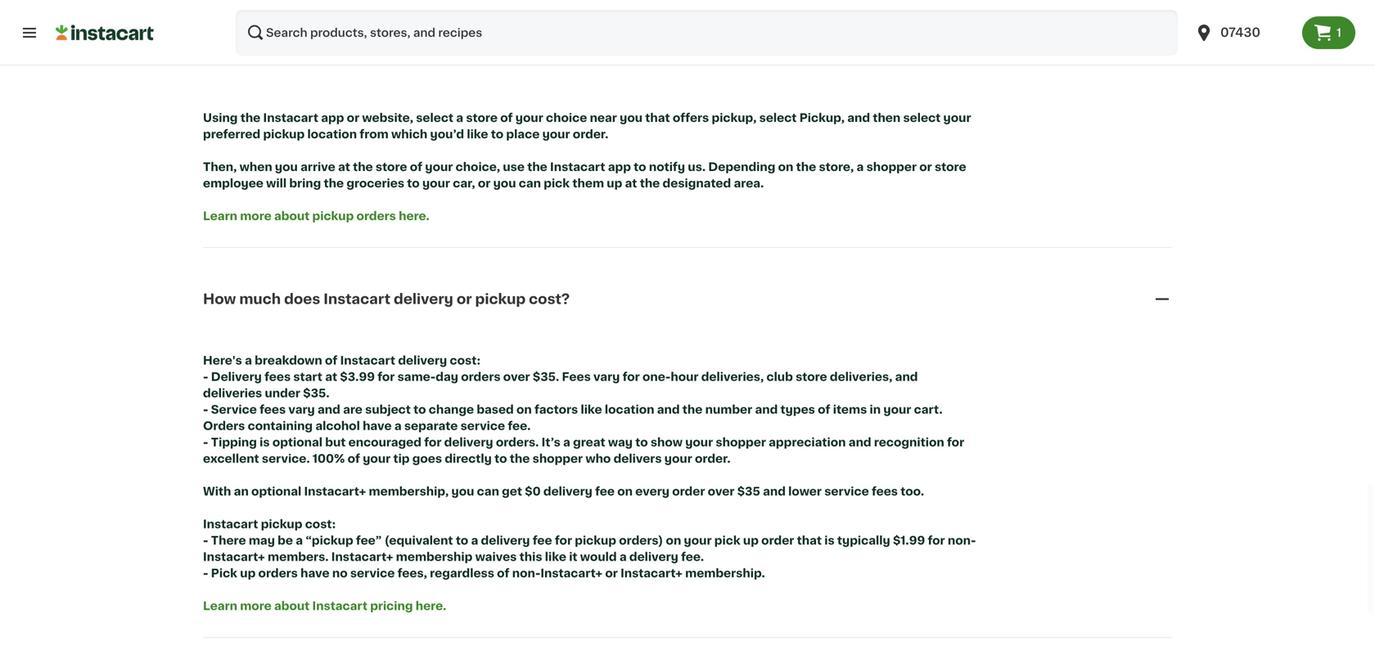 Task type: describe. For each thing, give the bounding box(es) containing it.
up inside then, when you arrive at the store of your choice, use the instacart app to notify us. depending on the store, a shopper or store employee will bring the groceries to your car, or you can pick them up at the designated area.
[[607, 178, 622, 189]]

2 select from the left
[[759, 112, 797, 123]]

orders.
[[496, 437, 539, 448]]

more for learn more about instacart pricing here.
[[240, 600, 272, 612]]

the down notify
[[640, 178, 660, 189]]

0 vertical spatial order
[[672, 486, 705, 497]]

may
[[249, 535, 275, 546]]

depending
[[708, 161, 776, 173]]

more for learn more about pickup orders here.
[[240, 210, 272, 222]]

to up 'separate'
[[414, 404, 426, 415]]

for up it
[[555, 535, 572, 546]]

does inside 'dropdown button'
[[239, 50, 275, 64]]

1 vertical spatial service
[[825, 486, 869, 497]]

learn more about instacart pricing here.
[[203, 600, 447, 612]]

pickup inside the using the instacart app or website, select a store of your choice near you that offers pickup, select pickup, and then select your preferred pickup location from which you'd like to place your order.
[[263, 128, 305, 140]]

recognition
[[874, 437, 944, 448]]

hour
[[671, 371, 699, 383]]

0 horizontal spatial can
[[477, 486, 499, 497]]

cost: inside the instacart pickup cost: - there may be a "pickup fee" (equivalent to a delivery fee for pickup orders) on your pick up order that is typically $1.99 for non- instacart+ members. instacart+ membership waives this like it would a delivery fee. - pick up orders have no service fees, regardless of non-instacart+ or instacart+ membership.
[[305, 518, 336, 530]]

have inside the here's a breakdown of instacart delivery cost: - delivery fees start at $3.99 for same-day orders over $35. fees vary for one-hour deliveries, club store deliveries, and deliveries under $35. - service fees vary and are subject to change based on factors like location and the number and types of items in your cart. orders containing alcohol have a separate service fee. - tipping is optional but encouraged for delivery orders. it's a great way to show your shopper appreciation and recognition for excellent service. 100% of your tip goes directly to the shopper who delivers your order.
[[363, 420, 392, 432]]

instacart+ down it
[[541, 568, 603, 579]]

3 select from the left
[[903, 112, 941, 123]]

app inside then, when you arrive at the store of your choice, use the instacart app to notify us. depending on the store, a shopper or store employee will bring the groceries to your car, or you can pick them up at the designated area.
[[608, 161, 631, 173]]

pick
[[211, 568, 237, 579]]

the left store,
[[796, 161, 816, 173]]

3 - from the top
[[203, 437, 208, 448]]

factors
[[535, 404, 578, 415]]

instacart+ down 100%
[[304, 486, 366, 497]]

and up alcohol
[[318, 404, 340, 415]]

designated
[[663, 178, 731, 189]]

instacart pickup cost: - there may be a "pickup fee" (equivalent to a delivery fee for pickup orders) on your pick up order that is typically $1.99 for non- instacart+ members. instacart+ membership waives this like it would a delivery fee. - pick up orders have no service fees, regardless of non-instacart+ or instacart+ membership.
[[203, 518, 976, 579]]

0 horizontal spatial non-
[[512, 568, 541, 579]]

will
[[266, 178, 287, 189]]

about for instacart
[[274, 600, 310, 612]]

here's
[[203, 355, 242, 366]]

excellent
[[203, 453, 259, 464]]

way
[[608, 437, 633, 448]]

how for how much does instacart delivery or pickup cost?
[[203, 292, 236, 306]]

and up show
[[657, 404, 680, 415]]

4 - from the top
[[203, 535, 208, 546]]

and left types
[[755, 404, 778, 415]]

instacart inside the instacart pickup cost: - there may be a "pickup fee" (equivalent to a delivery fee for pickup orders) on your pick up order that is typically $1.99 for non- instacart+ members. instacart+ membership waives this like it would a delivery fee. - pick up orders have no service fees, regardless of non-instacart+ or instacart+ membership.
[[203, 518, 258, 530]]

one-
[[643, 371, 671, 383]]

how much does instacart delivery or pickup cost? button
[[203, 270, 1172, 329]]

using
[[203, 112, 238, 123]]

club
[[767, 371, 793, 383]]

fee"
[[356, 535, 382, 546]]

a down 'subject' on the left bottom of page
[[394, 420, 402, 432]]

here. for learn more about pickup orders here.
[[399, 210, 430, 222]]

be
[[278, 535, 293, 546]]

instacart+ down fee"
[[331, 551, 393, 563]]

your down show
[[665, 453, 692, 464]]

offers
[[673, 112, 709, 123]]

here. for learn more about instacart pricing here.
[[416, 600, 447, 612]]

pick inside the instacart pickup cost: - there may be a "pickup fee" (equivalent to a delivery fee for pickup orders) on your pick up order that is typically $1.99 for non- instacart+ members. instacart+ membership waives this like it would a delivery fee. - pick up orders have no service fees, regardless of non-instacart+ or instacart+ membership.
[[714, 535, 741, 546]]

an
[[234, 486, 249, 497]]

the down orders.
[[510, 453, 530, 464]]

no
[[332, 568, 348, 579]]

100%
[[313, 453, 345, 464]]

over inside the here's a breakdown of instacart delivery cost: - delivery fees start at $3.99 for same-day orders over $35. fees vary for one-hour deliveries, club store deliveries, and deliveries under $35. - service fees vary and are subject to change based on factors like location and the number and types of items in your cart. orders containing alcohol have a separate service fee. - tipping is optional but encouraged for delivery orders. it's a great way to show your shopper appreciation and recognition for excellent service. 100% of your tip goes directly to the shopper who delivers your order.
[[503, 371, 530, 383]]

2 vertical spatial shopper
[[533, 453, 583, 464]]

for left one-
[[623, 371, 640, 383]]

or inside the instacart pickup cost: - there may be a "pickup fee" (equivalent to a delivery fee for pickup orders) on your pick up order that is typically $1.99 for non- instacart+ members. instacart+ membership waives this like it would a delivery fee. - pick up orders have no service fees, regardless of non-instacart+ or instacart+ membership.
[[605, 568, 618, 579]]

would
[[580, 551, 617, 563]]

a up waives
[[471, 535, 478, 546]]

your left car,
[[422, 178, 450, 189]]

alcohol
[[315, 420, 360, 432]]

that inside the instacart pickup cost: - there may be a "pickup fee" (equivalent to a delivery fee for pickup orders) on your pick up order that is typically $1.99 for non- instacart+ members. instacart+ membership waives this like it would a delivery fee. - pick up orders have no service fees, regardless of non-instacart+ or instacart+ membership.
[[797, 535, 822, 546]]

1 vertical spatial optional
[[251, 486, 301, 497]]

a inside then, when you arrive at the store of your choice, use the instacart app to notify us. depending on the store, a shopper or store employee will bring the groceries to your car, or you can pick them up at the designated area.
[[857, 161, 864, 173]]

2 horizontal spatial up
[[743, 535, 759, 546]]

orders)
[[619, 535, 663, 546]]

typically
[[837, 535, 890, 546]]

fee. inside the instacart pickup cost: - there may be a "pickup fee" (equivalent to a delivery fee for pickup orders) on your pick up order that is typically $1.99 for non- instacart+ members. instacart+ membership waives this like it would a delivery fee. - pick up orders have no service fees, regardless of non-instacart+ or instacart+ membership.
[[681, 551, 704, 563]]

your right in
[[884, 404, 911, 415]]

your up car,
[[425, 161, 453, 173]]

types
[[781, 404, 815, 415]]

2 deliveries, from the left
[[830, 371, 893, 383]]

2 - from the top
[[203, 404, 208, 415]]

deliveries
[[203, 387, 262, 399]]

to inside the using the instacart app or website, select a store of your choice near you that offers pickup, select pickup, and then select your preferred pickup location from which you'd like to place your order.
[[491, 128, 504, 140]]

on left every
[[617, 486, 633, 497]]

using the instacart app or website, select a store of your choice near you that offers pickup, select pickup, and then select your preferred pickup location from which you'd like to place your order.
[[203, 112, 974, 140]]

and down the items
[[849, 437, 872, 448]]

with
[[203, 486, 231, 497]]

pickup inside dropdown button
[[475, 292, 526, 306]]

waives
[[475, 551, 517, 563]]

notify
[[649, 161, 685, 173]]

are
[[343, 404, 363, 415]]

orders inside the instacart pickup cost: - there may be a "pickup fee" (equivalent to a delivery fee for pickup orders) on your pick up order that is typically $1.99 for non- instacart+ members. instacart+ membership waives this like it would a delivery fee. - pick up orders have no service fees, regardless of non-instacart+ or instacart+ membership.
[[258, 568, 298, 579]]

your inside the instacart pickup cost: - there may be a "pickup fee" (equivalent to a delivery fee for pickup orders) on your pick up order that is typically $1.99 for non- instacart+ members. instacart+ membership waives this like it would a delivery fee. - pick up orders have no service fees, regardless of non-instacart+ or instacart+ membership.
[[684, 535, 712, 546]]

5 - from the top
[[203, 568, 208, 579]]

how much does instacart delivery or pickup cost?
[[203, 292, 570, 306]]

delivers
[[614, 453, 662, 464]]

curbside
[[483, 50, 548, 64]]

preferred
[[203, 128, 260, 140]]

07430 button
[[1194, 10, 1293, 56]]

a down the orders)
[[620, 551, 627, 563]]

to up delivers
[[635, 437, 648, 448]]

arrive
[[301, 161, 335, 173]]

separate
[[404, 420, 458, 432]]

1 horizontal spatial non-
[[948, 535, 976, 546]]

you down the use
[[493, 178, 516, 189]]

too.
[[901, 486, 924, 497]]

for right $1.99
[[928, 535, 945, 546]]

work?
[[605, 50, 649, 64]]

fees
[[562, 371, 591, 383]]

of inside then, when you arrive at the store of your choice, use the instacart app to notify us. depending on the store, a shopper or store employee will bring the groceries to your car, or you can pick them up at the designated area.
[[410, 161, 422, 173]]

of right breakdown
[[325, 355, 338, 366]]

based
[[477, 404, 514, 415]]

your right then
[[944, 112, 971, 123]]

them
[[573, 178, 604, 189]]

encouraged
[[348, 437, 422, 448]]

breakdown
[[255, 355, 322, 366]]

order inside the instacart pickup cost: - there may be a "pickup fee" (equivalent to a delivery fee for pickup orders) on your pick up order that is typically $1.99 for non- instacart+ members. instacart+ membership waives this like it would a delivery fee. - pick up orders have no service fees, regardless of non-instacart+ or instacart+ membership.
[[761, 535, 794, 546]]

great
[[573, 437, 605, 448]]

place
[[506, 128, 540, 140]]

delivery inside dropdown button
[[394, 292, 453, 306]]

lower
[[788, 486, 822, 497]]

can inside then, when you arrive at the store of your choice, use the instacart app to notify us. depending on the store, a shopper or store employee will bring the groceries to your car, or you can pick them up at the designated area.
[[519, 178, 541, 189]]

like inside the instacart pickup cost: - there may be a "pickup fee" (equivalent to a delivery fee for pickup orders) on your pick up order that is typically $1.99 for non- instacart+ members. instacart+ membership waives this like it would a delivery fee. - pick up orders have no service fees, regardless of non-instacart+ or instacart+ membership.
[[545, 551, 566, 563]]

store inside 'dropdown button'
[[369, 50, 407, 64]]

is inside the here's a breakdown of instacart delivery cost: - delivery fees start at $3.99 for same-day orders over $35. fees vary for one-hour deliveries, club store deliveries, and deliveries under $35. - service fees vary and are subject to change based on factors like location and the number and types of items in your cart. orders containing alcohol have a separate service fee. - tipping is optional but encouraged for delivery orders. it's a great way to show your shopper appreciation and recognition for excellent service. 100% of your tip goes directly to the shopper who delivers your order.
[[260, 437, 270, 448]]

car,
[[453, 178, 475, 189]]

the down arrive
[[324, 178, 344, 189]]

show
[[651, 437, 683, 448]]

2 vertical spatial fees
[[872, 486, 898, 497]]

store,
[[819, 161, 854, 173]]

use
[[503, 161, 525, 173]]

then, when you arrive at the store of your choice, use the instacart app to notify us. depending on the store, a shopper or store employee will bring the groceries to your car, or you can pick them up at the designated area.
[[203, 161, 969, 189]]

membership,
[[369, 486, 449, 497]]

to right groceries
[[407, 178, 420, 189]]

1 horizontal spatial orders
[[357, 210, 396, 222]]

us.
[[688, 161, 706, 173]]

for down 'separate'
[[424, 437, 442, 448]]

members.
[[268, 551, 329, 563]]

your down choice
[[542, 128, 570, 140]]

pickup up would
[[575, 535, 616, 546]]

change
[[429, 404, 474, 415]]

your up place
[[516, 112, 543, 123]]

items
[[833, 404, 867, 415]]

a right it's
[[563, 437, 570, 448]]

instacart+ down 'there'
[[203, 551, 265, 563]]

cost: inside the here's a breakdown of instacart delivery cost: - delivery fees start at $3.99 for same-day orders over $35. fees vary for one-hour deliveries, club store deliveries, and deliveries under $35. - service fees vary and are subject to change based on factors like location and the number and types of items in your cart. orders containing alcohol have a separate service fee. - tipping is optional but encouraged for delivery orders. it's a great way to show your shopper appreciation and recognition for excellent service. 100% of your tip goes directly to the shopper who delivers your order.
[[450, 355, 481, 366]]

pickup down bring
[[312, 210, 354, 222]]

instacart+ down the orders)
[[621, 568, 683, 579]]

employee
[[203, 178, 264, 189]]

near
[[590, 112, 617, 123]]

$1.99
[[893, 535, 925, 546]]

pricing
[[370, 600, 413, 612]]

start
[[293, 371, 322, 383]]

with an optional instacart+ membership, you can get $0 delivery fee on every order over $35 and lower service fees too.
[[203, 486, 924, 497]]

0 vertical spatial $35.
[[533, 371, 559, 383]]

a up delivery
[[245, 355, 252, 366]]

0 vertical spatial at
[[338, 161, 350, 173]]

then,
[[203, 161, 237, 173]]

learn for learn more about pickup orders here.
[[203, 210, 237, 222]]

you inside the using the instacart app or website, select a store of your choice near you that offers pickup, select pickup, and then select your preferred pickup location from which you'd like to place your order.
[[620, 112, 643, 123]]

how does instacart in-store pickup or curbside pickup work?
[[203, 50, 649, 64]]

instacart inside the using the instacart app or website, select a store of your choice near you that offers pickup, select pickup, and then select your preferred pickup location from which you'd like to place your order.
[[263, 112, 318, 123]]

cart.
[[914, 404, 943, 415]]

the right the use
[[527, 161, 547, 173]]

and up cart.
[[895, 371, 918, 383]]

bring
[[289, 178, 321, 189]]

a right be
[[296, 535, 303, 546]]

to left notify
[[634, 161, 646, 173]]

you up the will
[[275, 161, 298, 173]]

instacart inside 'dropdown button'
[[279, 50, 346, 64]]

under
[[265, 387, 300, 399]]

fees,
[[398, 568, 427, 579]]

when
[[240, 161, 272, 173]]



Task type: locate. For each thing, give the bounding box(es) containing it.
you'd
[[430, 128, 464, 140]]

day
[[436, 371, 458, 383]]

the inside the using the instacart app or website, select a store of your choice near you that offers pickup, select pickup, and then select your preferred pickup location from which you'd like to place your order.
[[240, 112, 261, 123]]

groceries
[[347, 178, 404, 189]]

1 vertical spatial at
[[625, 178, 637, 189]]

1 deliveries, from the left
[[701, 371, 764, 383]]

0 vertical spatial about
[[274, 210, 310, 222]]

order. inside the using the instacart app or website, select a store of your choice near you that offers pickup, select pickup, and then select your preferred pickup location from which you'd like to place your order.
[[573, 128, 609, 140]]

service down based
[[461, 420, 505, 432]]

orders inside the here's a breakdown of instacart delivery cost: - delivery fees start at $3.99 for same-day orders over $35. fees vary for one-hour deliveries, club store deliveries, and deliveries under $35. - service fees vary and are subject to change based on factors like location and the number and types of items in your cart. orders containing alcohol have a separate service fee. - tipping is optional but encouraged for delivery orders. it's a great way to show your shopper appreciation and recognition for excellent service. 100% of your tip goes directly to the shopper who delivers your order.
[[461, 371, 501, 383]]

goes
[[412, 453, 442, 464]]

a right store,
[[857, 161, 864, 173]]

- down the orders
[[203, 437, 208, 448]]

but
[[325, 437, 346, 448]]

of inside the using the instacart app or website, select a store of your choice near you that offers pickup, select pickup, and then select your preferred pickup location from which you'd like to place your order.
[[500, 112, 513, 123]]

in
[[870, 404, 881, 415]]

1 horizontal spatial select
[[759, 112, 797, 123]]

of down which
[[410, 161, 422, 173]]

over up based
[[503, 371, 530, 383]]

2 learn from the top
[[203, 600, 237, 612]]

delivery
[[211, 371, 262, 383]]

0 vertical spatial can
[[519, 178, 541, 189]]

at right arrive
[[338, 161, 350, 173]]

service right lower
[[825, 486, 869, 497]]

location
[[307, 128, 357, 140], [605, 404, 654, 415]]

learn down employee
[[203, 210, 237, 222]]

fees up under
[[264, 371, 291, 383]]

that inside the using the instacart app or website, select a store of your choice near you that offers pickup, select pickup, and then select your preferred pickup location from which you'd like to place your order.
[[645, 112, 670, 123]]

1 horizontal spatial like
[[545, 551, 566, 563]]

2 horizontal spatial shopper
[[867, 161, 917, 173]]

0 vertical spatial shopper
[[867, 161, 917, 173]]

deliveries, up the items
[[830, 371, 893, 383]]

2 horizontal spatial orders
[[461, 371, 501, 383]]

instacart
[[279, 50, 346, 64], [263, 112, 318, 123], [550, 161, 605, 173], [324, 292, 391, 306], [340, 355, 395, 366], [203, 518, 258, 530], [312, 600, 368, 612]]

website,
[[362, 112, 413, 123]]

on
[[778, 161, 794, 173], [517, 404, 532, 415], [617, 486, 633, 497], [666, 535, 681, 546]]

it
[[569, 551, 578, 563]]

for
[[378, 371, 395, 383], [623, 371, 640, 383], [424, 437, 442, 448], [947, 437, 964, 448], [555, 535, 572, 546], [928, 535, 945, 546]]

1 learn from the top
[[203, 210, 237, 222]]

0 horizontal spatial pick
[[544, 178, 570, 189]]

1 vertical spatial pick
[[714, 535, 741, 546]]

does
[[239, 50, 275, 64], [284, 292, 320, 306]]

1 vertical spatial location
[[605, 404, 654, 415]]

1
[[1337, 27, 1342, 38]]

same-
[[398, 371, 436, 383]]

1 select from the left
[[416, 112, 454, 123]]

- left 'there'
[[203, 535, 208, 546]]

1 horizontal spatial vary
[[594, 371, 620, 383]]

0 horizontal spatial have
[[301, 568, 330, 579]]

(equivalent
[[384, 535, 453, 546]]

how
[[203, 50, 236, 64], [203, 292, 236, 306]]

0 vertical spatial does
[[239, 50, 275, 64]]

membership.
[[685, 568, 765, 579]]

1 horizontal spatial that
[[797, 535, 822, 546]]

how up using
[[203, 50, 236, 64]]

or inside the how does instacart in-store pickup or curbside pickup work? 'dropdown button'
[[464, 50, 480, 64]]

containing
[[248, 420, 313, 432]]

about for pickup
[[274, 210, 310, 222]]

orders down members. at the bottom
[[258, 568, 298, 579]]

and inside the using the instacart app or website, select a store of your choice near you that offers pickup, select pickup, and then select your preferred pickup location from which you'd like to place your order.
[[847, 112, 870, 123]]

None search field
[[236, 10, 1178, 56]]

1 vertical spatial have
[[301, 568, 330, 579]]

order.
[[573, 128, 609, 140], [695, 453, 731, 464]]

1 vertical spatial can
[[477, 486, 499, 497]]

1 horizontal spatial pick
[[714, 535, 741, 546]]

1 horizontal spatial shopper
[[716, 437, 766, 448]]

about
[[274, 210, 310, 222], [274, 600, 310, 612]]

select right then
[[903, 112, 941, 123]]

0 vertical spatial over
[[503, 371, 530, 383]]

1 horizontal spatial order.
[[695, 453, 731, 464]]

1 vertical spatial non-
[[512, 568, 541, 579]]

Search field
[[236, 10, 1178, 56]]

0 vertical spatial more
[[240, 210, 272, 222]]

instacart+
[[304, 486, 366, 497], [203, 551, 265, 563], [331, 551, 393, 563], [541, 568, 603, 579], [621, 568, 683, 579]]

2 horizontal spatial select
[[903, 112, 941, 123]]

1 - from the top
[[203, 371, 208, 383]]

0 vertical spatial here.
[[399, 210, 430, 222]]

does right much
[[284, 292, 320, 306]]

pickup
[[411, 50, 461, 64], [551, 50, 601, 64], [263, 128, 305, 140], [312, 210, 354, 222], [475, 292, 526, 306], [261, 518, 302, 530], [575, 535, 616, 546]]

0 vertical spatial vary
[[594, 371, 620, 383]]

cost:
[[450, 355, 481, 366], [305, 518, 336, 530]]

service inside the instacart pickup cost: - there may be a "pickup fee" (equivalent to a delivery fee for pickup orders) on your pick up order that is typically $1.99 for non- instacart+ members. instacart+ membership waives this like it would a delivery fee. - pick up orders have no service fees, regardless of non-instacart+ or instacart+ membership.
[[350, 568, 395, 579]]

more down members. at the bottom
[[240, 600, 272, 612]]

0 horizontal spatial up
[[240, 568, 256, 579]]

2 horizontal spatial service
[[825, 486, 869, 497]]

$0
[[525, 486, 541, 497]]

for right 'recognition' at the right bottom of the page
[[947, 437, 964, 448]]

that
[[645, 112, 670, 123], [797, 535, 822, 546]]

1 vertical spatial learn
[[203, 600, 237, 612]]

fee. up membership.
[[681, 551, 704, 563]]

1 horizontal spatial $35.
[[533, 371, 559, 383]]

like up great
[[581, 404, 602, 415]]

$35.
[[533, 371, 559, 383], [303, 387, 330, 399]]

order right every
[[672, 486, 705, 497]]

subject
[[365, 404, 411, 415]]

like right you'd
[[467, 128, 488, 140]]

up right pick
[[240, 568, 256, 579]]

1 vertical spatial about
[[274, 600, 310, 612]]

0 horizontal spatial vary
[[288, 404, 315, 415]]

0 vertical spatial optional
[[272, 437, 323, 448]]

2 about from the top
[[274, 600, 310, 612]]

that down lower
[[797, 535, 822, 546]]

1 horizontal spatial is
[[825, 535, 835, 546]]

deliveries,
[[701, 371, 764, 383], [830, 371, 893, 383]]

pickup,
[[712, 112, 757, 123]]

like left it
[[545, 551, 566, 563]]

app inside the using the instacart app or website, select a store of your choice near you that offers pickup, select pickup, and then select your preferred pickup location from which you'd like to place your order.
[[321, 112, 344, 123]]

select
[[416, 112, 454, 123], [759, 112, 797, 123], [903, 112, 941, 123]]

at right start
[[325, 371, 337, 383]]

0 vertical spatial non-
[[948, 535, 976, 546]]

on inside the instacart pickup cost: - there may be a "pickup fee" (equivalent to a delivery fee for pickup orders) on your pick up order that is typically $1.99 for non- instacart+ members. instacart+ membership waives this like it would a delivery fee. - pick up orders have no service fees, regardless of non-instacart+ or instacart+ membership.
[[666, 535, 681, 546]]

1 button
[[1302, 16, 1356, 49]]

directly
[[445, 453, 492, 464]]

fee.
[[508, 420, 531, 432], [681, 551, 704, 563]]

your down encouraged
[[363, 453, 391, 464]]

learn down pick
[[203, 600, 237, 612]]

1 vertical spatial vary
[[288, 404, 315, 415]]

does inside dropdown button
[[284, 292, 320, 306]]

2 more from the top
[[240, 600, 272, 612]]

1 vertical spatial fees
[[260, 404, 286, 415]]

0 vertical spatial how
[[203, 50, 236, 64]]

0 horizontal spatial location
[[307, 128, 357, 140]]

order down lower
[[761, 535, 794, 546]]

have inside the instacart pickup cost: - there may be a "pickup fee" (equivalent to a delivery fee for pickup orders) on your pick up order that is typically $1.99 for non- instacart+ members. instacart+ membership waives this like it would a delivery fee. - pick up orders have no service fees, regardless of non-instacart+ or instacart+ membership.
[[301, 568, 330, 579]]

pickup left "cost?" in the left top of the page
[[475, 292, 526, 306]]

2 vertical spatial up
[[240, 568, 256, 579]]

1 horizontal spatial have
[[363, 420, 392, 432]]

here. down groceries
[[399, 210, 430, 222]]

cost?
[[529, 292, 570, 306]]

to left place
[[491, 128, 504, 140]]

0 vertical spatial that
[[645, 112, 670, 123]]

vary right fees
[[594, 371, 620, 383]]

07430
[[1221, 27, 1261, 38]]

0 vertical spatial fees
[[264, 371, 291, 383]]

at right them
[[625, 178, 637, 189]]

up up membership.
[[743, 535, 759, 546]]

location up way
[[605, 404, 654, 415]]

which
[[391, 128, 428, 140]]

your
[[516, 112, 543, 123], [944, 112, 971, 123], [542, 128, 570, 140], [425, 161, 453, 173], [422, 178, 450, 189], [884, 404, 911, 415], [685, 437, 713, 448], [363, 453, 391, 464], [665, 453, 692, 464], [684, 535, 712, 546]]

how for how does instacart in-store pickup or curbside pickup work?
[[203, 50, 236, 64]]

0 vertical spatial app
[[321, 112, 344, 123]]

a inside the using the instacart app or website, select a store of your choice near you that offers pickup, select pickup, and then select your preferred pickup location from which you'd like to place your order.
[[456, 112, 463, 123]]

about down members. at the bottom
[[274, 600, 310, 612]]

fee. inside the here's a breakdown of instacart delivery cost: - delivery fees start at $3.99 for same-day orders over $35. fees vary for one-hour deliveries, club store deliveries, and deliveries under $35. - service fees vary and are subject to change based on factors like location and the number and types of items in your cart. orders containing alcohol have a separate service fee. - tipping is optional but encouraged for delivery orders. it's a great way to show your shopper appreciation and recognition for excellent service. 100% of your tip goes directly to the shopper who delivers your order.
[[508, 420, 531, 432]]

learn more about pickup orders here. link
[[203, 210, 430, 222]]

fee inside the instacart pickup cost: - there may be a "pickup fee" (equivalent to a delivery fee for pickup orders) on your pick up order that is typically $1.99 for non- instacart+ members. instacart+ membership waives this like it would a delivery fee. - pick up orders have no service fees, regardless of non-instacart+ or instacart+ membership.
[[533, 535, 552, 546]]

1 more from the top
[[240, 210, 272, 222]]

the
[[240, 112, 261, 123], [353, 161, 373, 173], [527, 161, 547, 173], [796, 161, 816, 173], [324, 178, 344, 189], [640, 178, 660, 189], [683, 404, 703, 415], [510, 453, 530, 464]]

the down hour
[[683, 404, 703, 415]]

here's a breakdown of instacart delivery cost: - delivery fees start at $3.99 for same-day orders over $35. fees vary for one-hour deliveries, club store deliveries, and deliveries under $35. - service fees vary and are subject to change based on factors like location and the number and types of items in your cart. orders containing alcohol have a separate service fee. - tipping is optional but encouraged for delivery orders. it's a great way to show your shopper appreciation and recognition for excellent service. 100% of your tip goes directly to the shopper who delivers your order.
[[203, 355, 967, 464]]

orders
[[203, 420, 245, 432]]

store inside the here's a breakdown of instacart delivery cost: - delivery fees start at $3.99 for same-day orders over $35. fees vary for one-hour deliveries, club store deliveries, and deliveries under $35. - service fees vary and are subject to change based on factors like location and the number and types of items in your cart. orders containing alcohol have a separate service fee. - tipping is optional but encouraged for delivery orders. it's a great way to show your shopper appreciation and recognition for excellent service. 100% of your tip goes directly to the shopper who delivers your order.
[[796, 371, 827, 383]]

1 vertical spatial does
[[284, 292, 320, 306]]

can down the use
[[519, 178, 541, 189]]

0 horizontal spatial is
[[260, 437, 270, 448]]

shopper down then
[[867, 161, 917, 173]]

or inside how much does instacart delivery or pickup cost? dropdown button
[[457, 292, 472, 306]]

is down the containing on the bottom of the page
[[260, 437, 270, 448]]

of right 100%
[[348, 453, 360, 464]]

service inside the here's a breakdown of instacart delivery cost: - delivery fees start at $3.99 for same-day orders over $35. fees vary for one-hour deliveries, club store deliveries, and deliveries under $35. - service fees vary and are subject to change based on factors like location and the number and types of items in your cart. orders containing alcohol have a separate service fee. - tipping is optional but encouraged for delivery orders. it's a great way to show your shopper appreciation and recognition for excellent service. 100% of your tip goes directly to the shopper who delivers your order.
[[461, 420, 505, 432]]

0 horizontal spatial does
[[239, 50, 275, 64]]

-
[[203, 371, 208, 383], [203, 404, 208, 415], [203, 437, 208, 448], [203, 535, 208, 546], [203, 568, 208, 579]]

1 vertical spatial over
[[708, 486, 735, 497]]

$35. left fees
[[533, 371, 559, 383]]

your right show
[[685, 437, 713, 448]]

0 horizontal spatial shopper
[[533, 453, 583, 464]]

of left the items
[[818, 404, 830, 415]]

pickup,
[[800, 112, 845, 123]]

pickup up 'when'
[[263, 128, 305, 140]]

have up encouraged
[[363, 420, 392, 432]]

orders right day at bottom left
[[461, 371, 501, 383]]

choice
[[546, 112, 587, 123]]

0 vertical spatial order.
[[573, 128, 609, 140]]

2 how from the top
[[203, 292, 236, 306]]

1 vertical spatial order
[[761, 535, 794, 546]]

and
[[847, 112, 870, 123], [895, 371, 918, 383], [318, 404, 340, 415], [657, 404, 680, 415], [755, 404, 778, 415], [849, 437, 872, 448], [763, 486, 786, 497]]

instacart logo image
[[56, 23, 154, 43]]

0 horizontal spatial fee.
[[508, 420, 531, 432]]

1 vertical spatial up
[[743, 535, 759, 546]]

you down 'directly'
[[451, 486, 474, 497]]

0 horizontal spatial app
[[321, 112, 344, 123]]

and right the $35 at the bottom
[[763, 486, 786, 497]]

shopper down it's
[[533, 453, 583, 464]]

1 vertical spatial here.
[[416, 600, 447, 612]]

1 vertical spatial more
[[240, 600, 272, 612]]

app up arrive
[[321, 112, 344, 123]]

store inside the using the instacart app or website, select a store of your choice near you that offers pickup, select pickup, and then select your preferred pickup location from which you'd like to place your order.
[[466, 112, 498, 123]]

up
[[607, 178, 622, 189], [743, 535, 759, 546], [240, 568, 256, 579]]

0 vertical spatial fee.
[[508, 420, 531, 432]]

instacart inside then, when you arrive at the store of your choice, use the instacart app to notify us. depending on the store, a shopper or store employee will bring the groceries to your car, or you can pick them up at the designated area.
[[550, 161, 605, 173]]

a up you'd
[[456, 112, 463, 123]]

1 horizontal spatial order
[[761, 535, 794, 546]]

location inside the here's a breakdown of instacart delivery cost: - delivery fees start at $3.99 for same-day orders over $35. fees vary for one-hour deliveries, club store deliveries, and deliveries under $35. - service fees vary and are subject to change based on factors like location and the number and types of items in your cart. orders containing alcohol have a separate service fee. - tipping is optional but encouraged for delivery orders. it's a great way to show your shopper appreciation and recognition for excellent service. 100% of your tip goes directly to the shopper who delivers your order.
[[605, 404, 654, 415]]

instacart inside the here's a breakdown of instacart delivery cost: - delivery fees start at $3.99 for same-day orders over $35. fees vary for one-hour deliveries, club store deliveries, and deliveries under $35. - service fees vary and are subject to change based on factors like location and the number and types of items in your cart. orders containing alcohol have a separate service fee. - tipping is optional but encouraged for delivery orders. it's a great way to show your shopper appreciation and recognition for excellent service. 100% of your tip goes directly to the shopper who delivers your order.
[[340, 355, 395, 366]]

0 horizontal spatial deliveries,
[[701, 371, 764, 383]]

tipping
[[211, 437, 257, 448]]

on inside the here's a breakdown of instacart delivery cost: - delivery fees start at $3.99 for same-day orders over $35. fees vary for one-hour deliveries, club store deliveries, and deliveries under $35. - service fees vary and are subject to change based on factors like location and the number and types of items in your cart. orders containing alcohol have a separate service fee. - tipping is optional but encouraged for delivery orders. it's a great way to show your shopper appreciation and recognition for excellent service. 100% of your tip goes directly to the shopper who delivers your order.
[[517, 404, 532, 415]]

service
[[461, 420, 505, 432], [825, 486, 869, 497], [350, 568, 395, 579]]

0 horizontal spatial cost:
[[305, 518, 336, 530]]

1 horizontal spatial does
[[284, 292, 320, 306]]

to inside the instacart pickup cost: - there may be a "pickup fee" (equivalent to a delivery fee for pickup orders) on your pick up order that is typically $1.99 for non- instacart+ members. instacart+ membership waives this like it would a delivery fee. - pick up orders have no service fees, regardless of non-instacart+ or instacart+ membership.
[[456, 535, 468, 546]]

1 vertical spatial shopper
[[716, 437, 766, 448]]

have down members. at the bottom
[[301, 568, 330, 579]]

0 vertical spatial is
[[260, 437, 270, 448]]

0 horizontal spatial $35.
[[303, 387, 330, 399]]

fees
[[264, 371, 291, 383], [260, 404, 286, 415], [872, 486, 898, 497]]

1 horizontal spatial app
[[608, 161, 631, 173]]

shopper
[[867, 161, 917, 173], [716, 437, 766, 448], [533, 453, 583, 464]]

pickup up be
[[261, 518, 302, 530]]

1 horizontal spatial location
[[605, 404, 654, 415]]

that left offers
[[645, 112, 670, 123]]

1 horizontal spatial deliveries,
[[830, 371, 893, 383]]

pick left them
[[544, 178, 570, 189]]

0 vertical spatial cost:
[[450, 355, 481, 366]]

more
[[240, 210, 272, 222], [240, 600, 272, 612]]

1 horizontal spatial can
[[519, 178, 541, 189]]

at
[[338, 161, 350, 173], [625, 178, 637, 189], [325, 371, 337, 383]]

0 horizontal spatial that
[[645, 112, 670, 123]]

much
[[239, 292, 281, 306]]

at inside the here's a breakdown of instacart delivery cost: - delivery fees start at $3.99 for same-day orders over $35. fees vary for one-hour deliveries, club store deliveries, and deliveries under $35. - service fees vary and are subject to change based on factors like location and the number and types of items in your cart. orders containing alcohol have a separate service fee. - tipping is optional but encouraged for delivery orders. it's a great way to show your shopper appreciation and recognition for excellent service. 100% of your tip goes directly to the shopper who delivers your order.
[[325, 371, 337, 383]]

shopper inside then, when you arrive at the store of your choice, use the instacart app to notify us. depending on the store, a shopper or store employee will bring the groceries to your car, or you can pick them up at the designated area.
[[867, 161, 917, 173]]

$3.99
[[340, 371, 375, 383]]

your up membership.
[[684, 535, 712, 546]]

1 horizontal spatial service
[[461, 420, 505, 432]]

pick
[[544, 178, 570, 189], [714, 535, 741, 546]]

non- down this
[[512, 568, 541, 579]]

1 vertical spatial fee
[[533, 535, 552, 546]]

1 vertical spatial orders
[[461, 371, 501, 383]]

1 vertical spatial how
[[203, 292, 236, 306]]

non- right $1.99
[[948, 535, 976, 546]]

it's
[[542, 437, 561, 448]]

1 vertical spatial $35.
[[303, 387, 330, 399]]

0 vertical spatial fee
[[595, 486, 615, 497]]

order. inside the here's a breakdown of instacart delivery cost: - delivery fees start at $3.99 for same-day orders over $35. fees vary for one-hour deliveries, club store deliveries, and deliveries under $35. - service fees vary and are subject to change based on factors like location and the number and types of items in your cart. orders containing alcohol have a separate service fee. - tipping is optional but encouraged for delivery orders. it's a great way to show your shopper appreciation and recognition for excellent service. 100% of your tip goes directly to the shopper who delivers your order.
[[695, 453, 731, 464]]

pickup left work?
[[551, 50, 601, 64]]

of inside the instacart pickup cost: - there may be a "pickup fee" (equivalent to a delivery fee for pickup orders) on your pick up order that is typically $1.99 for non- instacart+ members. instacart+ membership waives this like it would a delivery fee. - pick up orders have no service fees, regardless of non-instacart+ or instacart+ membership.
[[497, 568, 510, 579]]

0 horizontal spatial order
[[672, 486, 705, 497]]

1 how from the top
[[203, 50, 236, 64]]

cost: up day at bottom left
[[450, 355, 481, 366]]

1 about from the top
[[274, 210, 310, 222]]

1 horizontal spatial up
[[607, 178, 622, 189]]

learn for learn more about instacart pricing here.
[[203, 600, 237, 612]]

1 horizontal spatial fee
[[595, 486, 615, 497]]

$35
[[737, 486, 760, 497]]

orders down groceries
[[357, 210, 396, 222]]

like inside the here's a breakdown of instacart delivery cost: - delivery fees start at $3.99 for same-day orders over $35. fees vary for one-hour deliveries, club store deliveries, and deliveries under $35. - service fees vary and are subject to change based on factors like location and the number and types of items in your cart. orders containing alcohol have a separate service fee. - tipping is optional but encouraged for delivery orders. it's a great way to show your shopper appreciation and recognition for excellent service. 100% of your tip goes directly to the shopper who delivers your order.
[[581, 404, 602, 415]]

1 horizontal spatial cost:
[[450, 355, 481, 366]]

1 horizontal spatial fee.
[[681, 551, 704, 563]]

the up groceries
[[353, 161, 373, 173]]

to down orders.
[[495, 453, 507, 464]]

of down waives
[[497, 568, 510, 579]]

optional up service.
[[272, 437, 323, 448]]

like inside the using the instacart app or website, select a store of your choice near you that offers pickup, select pickup, and then select your preferred pickup location from which you'd like to place your order.
[[467, 128, 488, 140]]

optional inside the here's a breakdown of instacart delivery cost: - delivery fees start at $3.99 for same-day orders over $35. fees vary for one-hour deliveries, club store deliveries, and deliveries under $35. - service fees vary and are subject to change based on factors like location and the number and types of items in your cart. orders containing alcohol have a separate service fee. - tipping is optional but encouraged for delivery orders. it's a great way to show your shopper appreciation and recognition for excellent service. 100% of your tip goes directly to the shopper who delivers your order.
[[272, 437, 323, 448]]

location inside the using the instacart app or website, select a store of your choice near you that offers pickup, select pickup, and then select your preferred pickup location from which you'd like to place your order.
[[307, 128, 357, 140]]

1 vertical spatial cost:
[[305, 518, 336, 530]]

- left pick
[[203, 568, 208, 579]]

learn more about instacart pricing here. link
[[203, 600, 447, 612]]

"pickup
[[306, 535, 353, 546]]

more down the will
[[240, 210, 272, 222]]

pick inside then, when you arrive at the store of your choice, use the instacart app to notify us. depending on the store, a shopper or store employee will bring the groceries to your car, or you can pick them up at the designated area.
[[544, 178, 570, 189]]

0 horizontal spatial service
[[350, 568, 395, 579]]

to up membership
[[456, 535, 468, 546]]

service.
[[262, 453, 310, 464]]

order
[[672, 486, 705, 497], [761, 535, 794, 546]]

or
[[464, 50, 480, 64], [347, 112, 359, 123], [920, 161, 932, 173], [478, 178, 491, 189], [457, 292, 472, 306], [605, 568, 618, 579]]

2 horizontal spatial like
[[581, 404, 602, 415]]

0 vertical spatial like
[[467, 128, 488, 140]]

for right $3.99
[[378, 371, 395, 383]]

is inside the instacart pickup cost: - there may be a "pickup fee" (equivalent to a delivery fee for pickup orders) on your pick up order that is typically $1.99 for non- instacart+ members. instacart+ membership waives this like it would a delivery fee. - pick up orders have no service fees, regardless of non-instacart+ or instacart+ membership.
[[825, 535, 835, 546]]

or inside the using the instacart app or website, select a store of your choice near you that offers pickup, select pickup, and then select your preferred pickup location from which you'd like to place your order.
[[347, 112, 359, 123]]

cost: up "pickup
[[305, 518, 336, 530]]

fees left too.
[[872, 486, 898, 497]]

0 vertical spatial have
[[363, 420, 392, 432]]

1 vertical spatial fee.
[[681, 551, 704, 563]]

deliveries, up number
[[701, 371, 764, 383]]

0 vertical spatial orders
[[357, 210, 396, 222]]

every
[[635, 486, 670, 497]]

0 horizontal spatial orders
[[258, 568, 298, 579]]

2 vertical spatial like
[[545, 551, 566, 563]]

can
[[519, 178, 541, 189], [477, 486, 499, 497]]

fee up this
[[533, 535, 552, 546]]

like
[[467, 128, 488, 140], [581, 404, 602, 415], [545, 551, 566, 563]]

fee. up orders.
[[508, 420, 531, 432]]

service
[[211, 404, 257, 415]]

tip
[[393, 453, 410, 464]]

on inside then, when you arrive at the store of your choice, use the instacart app to notify us. depending on the store, a shopper or store employee will bring the groceries to your car, or you can pick them up at the designated area.
[[778, 161, 794, 173]]

pickup right in-
[[411, 50, 461, 64]]

1 horizontal spatial over
[[708, 486, 735, 497]]

over
[[503, 371, 530, 383], [708, 486, 735, 497]]

how inside dropdown button
[[203, 292, 236, 306]]

on right depending
[[778, 161, 794, 173]]

how inside 'dropdown button'
[[203, 50, 236, 64]]

1 vertical spatial is
[[825, 535, 835, 546]]

0 horizontal spatial like
[[467, 128, 488, 140]]

location up arrive
[[307, 128, 357, 140]]

membership
[[396, 551, 473, 563]]

0 vertical spatial service
[[461, 420, 505, 432]]

instacart inside dropdown button
[[324, 292, 391, 306]]



Task type: vqa. For each thing, say whether or not it's contained in the screenshot.
Drinking
no



